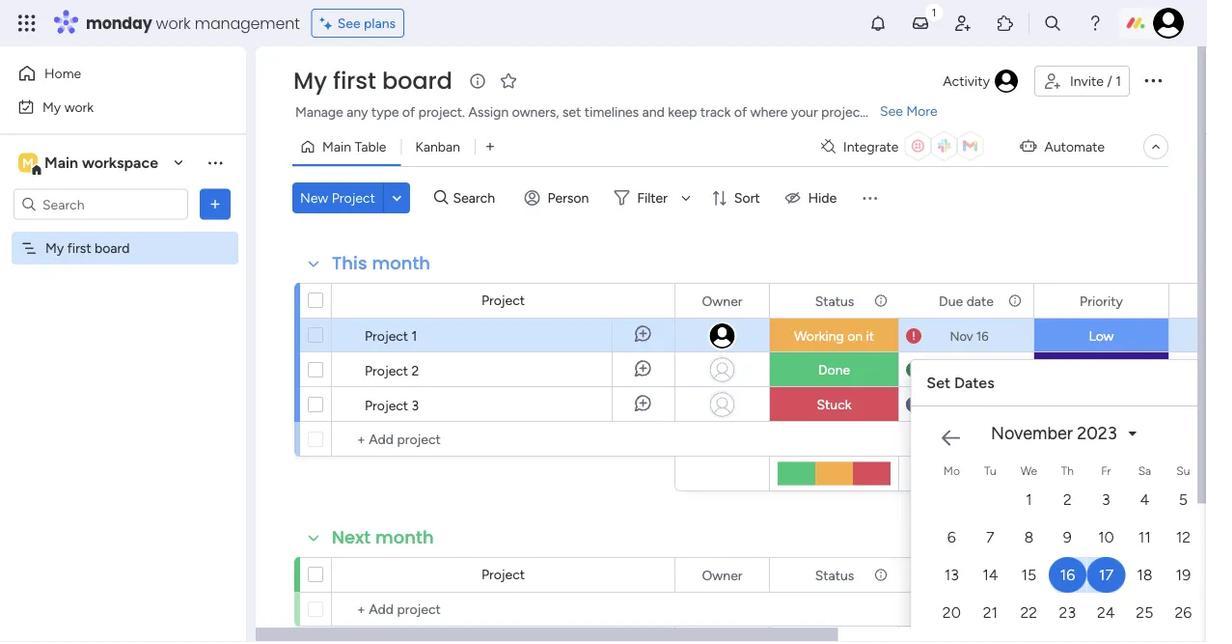 Task type: vqa. For each thing, say whether or not it's contained in the screenshot.
the asset in new asset "button"
no



Task type: locate. For each thing, give the bounding box(es) containing it.
assign
[[469, 104, 509, 120]]

1 vertical spatial 16
[[1061, 566, 1076, 584]]

board
[[382, 65, 453, 97], [95, 240, 130, 256]]

1 horizontal spatial see
[[881, 103, 904, 119]]

date right 13
[[967, 567, 994, 583]]

0 vertical spatial status field
[[811, 290, 860, 311]]

21 button
[[973, 595, 1009, 630]]

nov up the nov 17
[[950, 328, 974, 344]]

1 horizontal spatial 17
[[1100, 566, 1114, 584]]

priority up low
[[1080, 293, 1124, 309]]

work for monday
[[156, 12, 191, 34]]

person button
[[517, 182, 601, 213]]

invite members image
[[954, 14, 973, 33]]

1 vertical spatial 18
[[1137, 566, 1153, 584]]

done
[[819, 362, 851, 378]]

0 vertical spatial priority field
[[1076, 290, 1129, 311]]

1 vertical spatial date
[[967, 567, 994, 583]]

1 vertical spatial 17
[[1100, 566, 1114, 584]]

0 vertical spatial my first board
[[294, 65, 453, 97]]

15 button
[[1011, 557, 1048, 593]]

1 horizontal spatial 18
[[1137, 566, 1153, 584]]

1 owner from the top
[[702, 293, 743, 309]]

Due date field
[[935, 290, 999, 311], [935, 564, 999, 586]]

and
[[643, 104, 665, 120]]

it
[[867, 328, 875, 344]]

1 vertical spatial status
[[816, 567, 855, 583]]

1 vertical spatial owner field
[[698, 564, 748, 586]]

project 3
[[365, 397, 419, 413]]

1 vertical spatial 3
[[1103, 490, 1111, 509]]

1 vertical spatial owner
[[702, 567, 743, 583]]

work right monday
[[156, 12, 191, 34]]

This month field
[[327, 251, 436, 276]]

Owner field
[[698, 290, 748, 311], [698, 564, 748, 586]]

1 vertical spatial nov
[[951, 362, 974, 378]]

medium
[[1078, 396, 1127, 413]]

status for first the "status" field from the top
[[816, 293, 855, 309]]

owner
[[702, 293, 743, 309], [702, 567, 743, 583]]

first up any
[[333, 65, 376, 97]]

low
[[1089, 328, 1115, 344]]

my first board inside list box
[[45, 240, 130, 256]]

17 down nov 16
[[977, 362, 989, 378]]

workspace selection element
[[18, 151, 161, 176]]

due date up nov 16
[[940, 293, 994, 309]]

+ Add project text field
[[342, 428, 666, 451], [342, 598, 666, 621]]

0 horizontal spatial board
[[95, 240, 130, 256]]

due date for second due date field from the bottom of the page
[[940, 293, 994, 309]]

main workspace
[[44, 154, 158, 172]]

select product image
[[17, 14, 37, 33]]

help image
[[1086, 14, 1105, 33]]

0 vertical spatial month
[[372, 251, 431, 276]]

Priority field
[[1076, 290, 1129, 311], [1076, 564, 1129, 586]]

project inside button
[[332, 190, 375, 206]]

my down search in workspace field
[[45, 240, 64, 256]]

3 button
[[1088, 482, 1125, 518]]

type
[[372, 104, 399, 120]]

priority field up the 24
[[1076, 564, 1129, 586]]

2 priority from the top
[[1080, 567, 1124, 583]]

work
[[156, 12, 191, 34], [64, 98, 94, 115]]

timelines
[[585, 104, 639, 120]]

0 vertical spatial priority
[[1080, 293, 1124, 309]]

set
[[563, 104, 582, 120]]

1 vertical spatial priority
[[1080, 567, 1124, 583]]

0 vertical spatial 17
[[977, 362, 989, 378]]

1 vertical spatial see
[[881, 103, 904, 119]]

main for main workspace
[[44, 154, 78, 172]]

17
[[977, 362, 989, 378], [1100, 566, 1114, 584]]

stuck
[[817, 396, 852, 413]]

2 vertical spatial nov
[[950, 397, 974, 412]]

0 vertical spatial 16
[[977, 328, 989, 344]]

0 vertical spatial date
[[967, 293, 994, 309]]

3 down "fr" at the bottom right of page
[[1103, 490, 1111, 509]]

1 status from the top
[[816, 293, 855, 309]]

19
[[1177, 566, 1192, 584]]

0 horizontal spatial first
[[67, 240, 91, 256]]

1 horizontal spatial 3
[[1103, 490, 1111, 509]]

new
[[300, 190, 329, 206]]

see left more
[[881, 103, 904, 119]]

person
[[548, 190, 589, 206]]

due date field up 20 button
[[935, 564, 999, 586]]

add to favorites image
[[499, 71, 518, 90]]

due up nov 16
[[940, 293, 964, 309]]

16 button
[[1049, 557, 1087, 593]]

3 down project 2
[[412, 397, 419, 413]]

date
[[967, 293, 994, 309], [967, 567, 994, 583]]

1 vertical spatial status field
[[811, 564, 860, 586]]

my first board up type
[[294, 65, 453, 97]]

0 horizontal spatial see
[[338, 15, 361, 31]]

my first board down search in workspace field
[[45, 240, 130, 256]]

main for main table
[[322, 139, 351, 155]]

Search field
[[449, 184, 506, 211]]

kanban
[[416, 139, 460, 155]]

1 vertical spatial 2
[[1064, 490, 1072, 509]]

1 vertical spatial + add project text field
[[342, 598, 666, 621]]

0 horizontal spatial work
[[64, 98, 94, 115]]

1 vertical spatial my first board
[[45, 240, 130, 256]]

0 vertical spatial 3
[[412, 397, 419, 413]]

1 horizontal spatial 1
[[1026, 490, 1033, 509]]

main
[[322, 139, 351, 155], [44, 154, 78, 172]]

2 nov from the top
[[951, 362, 974, 378]]

1 down we
[[1026, 490, 1033, 509]]

due down 6
[[940, 567, 964, 583]]

caret down image
[[1129, 426, 1137, 440]]

main right workspace "image"
[[44, 154, 78, 172]]

due date up 20 button
[[940, 567, 994, 583]]

2 date from the top
[[967, 567, 994, 583]]

16 up the nov 17
[[977, 328, 989, 344]]

0 vertical spatial work
[[156, 12, 191, 34]]

my down home
[[42, 98, 61, 115]]

2 vertical spatial my
[[45, 240, 64, 256]]

this
[[332, 251, 367, 276]]

priority field up low
[[1076, 290, 1129, 311]]

first down search in workspace field
[[67, 240, 91, 256]]

1 horizontal spatial my first board
[[294, 65, 453, 97]]

0 horizontal spatial of
[[403, 104, 415, 120]]

2 inside 2 button
[[1064, 490, 1072, 509]]

board up project.
[[382, 65, 453, 97]]

0 horizontal spatial 18
[[977, 397, 990, 412]]

manage
[[295, 104, 344, 120]]

main left table
[[322, 139, 351, 155]]

2 vertical spatial 1
[[1026, 490, 1033, 509]]

2 due date from the top
[[940, 567, 994, 583]]

0 vertical spatial due date
[[940, 293, 994, 309]]

nov down 'set dates' on the right bottom of page
[[950, 397, 974, 412]]

1 vertical spatial first
[[67, 240, 91, 256]]

18
[[977, 397, 990, 412], [1137, 566, 1153, 584]]

activity button
[[936, 66, 1027, 97]]

1 vertical spatial 1
[[412, 327, 417, 344]]

work down home
[[64, 98, 94, 115]]

24 button
[[1088, 595, 1125, 630]]

1 up project 2
[[412, 327, 417, 344]]

1 nov from the top
[[950, 328, 974, 344]]

2 button
[[1050, 482, 1087, 518]]

0 horizontal spatial 16
[[977, 328, 989, 344]]

autopilot image
[[1021, 133, 1037, 158]]

1 vertical spatial work
[[64, 98, 94, 115]]

1 priority from the top
[[1080, 293, 1124, 309]]

11 button
[[1127, 519, 1164, 555]]

4 button
[[1127, 482, 1164, 518]]

project 1
[[365, 327, 417, 344]]

2 up project 3
[[412, 362, 419, 378]]

1 horizontal spatial 2
[[1064, 490, 1072, 509]]

project
[[332, 190, 375, 206], [482, 292, 525, 308], [365, 327, 409, 344], [365, 362, 409, 378], [365, 397, 409, 413], [482, 566, 525, 583]]

25
[[1137, 603, 1154, 622]]

add view image
[[486, 140, 494, 154]]

v2 overdue deadline image
[[907, 327, 922, 345]]

My first board field
[[289, 65, 457, 97]]

17 down 10 button
[[1100, 566, 1114, 584]]

21
[[983, 603, 998, 622]]

options image
[[1142, 68, 1165, 91]]

project 2
[[365, 362, 419, 378]]

priority up the 24
[[1080, 567, 1124, 583]]

v2 done deadline image
[[907, 361, 922, 379]]

1 horizontal spatial work
[[156, 12, 191, 34]]

0 vertical spatial nov
[[950, 328, 974, 344]]

13
[[945, 566, 960, 584]]

main inside "button"
[[322, 139, 351, 155]]

2 due from the top
[[940, 567, 964, 583]]

0 vertical spatial due
[[940, 293, 964, 309]]

0 vertical spatial status
[[816, 293, 855, 309]]

1 vertical spatial board
[[95, 240, 130, 256]]

6 button
[[934, 519, 971, 555]]

month
[[372, 251, 431, 276], [376, 525, 434, 550]]

2 down th
[[1064, 490, 1072, 509]]

1 vertical spatial priority field
[[1076, 564, 1129, 586]]

0 vertical spatial owner
[[702, 293, 743, 309]]

18 up 25
[[1137, 566, 1153, 584]]

2 owner field from the top
[[698, 564, 748, 586]]

column information image
[[874, 293, 889, 308], [1008, 293, 1023, 308], [874, 567, 889, 583], [1008, 567, 1023, 583]]

board down search in workspace field
[[95, 240, 130, 256]]

status for first the "status" field from the bottom of the page
[[816, 567, 855, 583]]

of right type
[[403, 104, 415, 120]]

1 vertical spatial due
[[940, 567, 964, 583]]

1
[[1116, 73, 1122, 89], [412, 327, 417, 344], [1026, 490, 1033, 509]]

2 due date field from the top
[[935, 564, 999, 586]]

0 horizontal spatial 17
[[977, 362, 989, 378]]

new project button
[[293, 182, 383, 213]]

0 vertical spatial owner field
[[698, 290, 748, 311]]

workspace image
[[18, 152, 38, 173]]

0 horizontal spatial 3
[[412, 397, 419, 413]]

nov
[[950, 328, 974, 344], [951, 362, 974, 378], [950, 397, 974, 412]]

0 vertical spatial + add project text field
[[342, 428, 666, 451]]

22 button
[[1011, 595, 1048, 630]]

0 vertical spatial 2
[[412, 362, 419, 378]]

0 vertical spatial board
[[382, 65, 453, 97]]

month right this
[[372, 251, 431, 276]]

date up nov 16
[[967, 293, 994, 309]]

0 horizontal spatial 1
[[412, 327, 417, 344]]

your
[[792, 104, 818, 120]]

1 right /
[[1116, 73, 1122, 89]]

3 nov from the top
[[950, 397, 974, 412]]

1 of from the left
[[403, 104, 415, 120]]

owners,
[[512, 104, 559, 120]]

1 vertical spatial my
[[42, 98, 61, 115]]

we
[[1021, 464, 1038, 478]]

2 of from the left
[[735, 104, 747, 120]]

nov for nov 18
[[950, 397, 974, 412]]

see inside button
[[338, 15, 361, 31]]

0 horizontal spatial main
[[44, 154, 78, 172]]

22
[[1021, 603, 1038, 622]]

1 horizontal spatial of
[[735, 104, 747, 120]]

main inside workspace selection element
[[44, 154, 78, 172]]

1 horizontal spatial 16
[[1061, 566, 1076, 584]]

of right the track
[[735, 104, 747, 120]]

16
[[977, 328, 989, 344], [1061, 566, 1076, 584]]

board inside list box
[[95, 240, 130, 256]]

1 due from the top
[[940, 293, 964, 309]]

project
[[822, 104, 866, 120]]

18 down dates
[[977, 397, 990, 412]]

due date field up nov 16
[[935, 290, 999, 311]]

3
[[412, 397, 419, 413], [1103, 490, 1111, 509]]

monday work management
[[86, 12, 300, 34]]

working on it
[[795, 328, 875, 344]]

1 inside november 2023 region
[[1026, 490, 1033, 509]]

/
[[1108, 73, 1113, 89]]

workspace options image
[[206, 153, 225, 172]]

work for my
[[64, 98, 94, 115]]

1 image
[[926, 1, 943, 23]]

16 down 9
[[1061, 566, 1076, 584]]

26
[[1175, 603, 1193, 622]]

main table
[[322, 139, 387, 155]]

0 horizontal spatial my first board
[[45, 240, 130, 256]]

menu image
[[860, 188, 880, 208]]

my up the manage
[[294, 65, 327, 97]]

see left the "plans"
[[338, 15, 361, 31]]

collapse board header image
[[1149, 139, 1164, 154]]

month right next
[[376, 525, 434, 550]]

2 status from the top
[[816, 567, 855, 583]]

1 vertical spatial due date field
[[935, 564, 999, 586]]

1 vertical spatial month
[[376, 525, 434, 550]]

search everything image
[[1044, 14, 1063, 33]]

option
[[0, 231, 246, 235]]

1 vertical spatial due date
[[940, 567, 994, 583]]

home button
[[12, 58, 208, 89]]

17 button
[[1087, 557, 1126, 593]]

Next month field
[[327, 525, 439, 550]]

1 due date from the top
[[940, 293, 994, 309]]

john smith image
[[1154, 8, 1185, 39]]

7
[[987, 528, 995, 546]]

0 vertical spatial see
[[338, 15, 361, 31]]

0 vertical spatial 1
[[1116, 73, 1122, 89]]

Status field
[[811, 290, 860, 311], [811, 564, 860, 586]]

1 horizontal spatial main
[[322, 139, 351, 155]]

nov down nov 16
[[951, 362, 974, 378]]

new project
[[300, 190, 375, 206]]

my
[[294, 65, 327, 97], [42, 98, 61, 115], [45, 240, 64, 256]]

november 2023
[[992, 422, 1118, 443]]

0 vertical spatial first
[[333, 65, 376, 97]]

status
[[816, 293, 855, 309], [816, 567, 855, 583]]

1 horizontal spatial first
[[333, 65, 376, 97]]

0 horizontal spatial 2
[[412, 362, 419, 378]]

work inside button
[[64, 98, 94, 115]]

0 vertical spatial due date field
[[935, 290, 999, 311]]



Task type: describe. For each thing, give the bounding box(es) containing it.
8 button
[[1011, 519, 1048, 555]]

2 owner from the top
[[702, 567, 743, 583]]

fr
[[1102, 464, 1112, 478]]

any
[[347, 104, 368, 120]]

su
[[1177, 464, 1191, 478]]

mo
[[944, 464, 961, 478]]

sort button
[[704, 182, 772, 213]]

2 priority field from the top
[[1076, 564, 1129, 586]]

notifications image
[[869, 14, 888, 33]]

25 button
[[1127, 595, 1164, 630]]

2 status field from the top
[[811, 564, 860, 586]]

first inside list box
[[67, 240, 91, 256]]

month for next month
[[376, 525, 434, 550]]

arrow down image
[[675, 186, 698, 210]]

invite / 1 button
[[1035, 66, 1131, 97]]

manage any type of project. assign owners, set timelines and keep track of where your project stands.
[[295, 104, 912, 120]]

nov 18
[[950, 397, 990, 412]]

november 2023 region
[[912, 399, 1208, 642]]

see plans
[[338, 15, 396, 31]]

8
[[1025, 528, 1034, 546]]

workspace
[[82, 154, 158, 172]]

see more link
[[879, 101, 940, 121]]

column information image for first the "status" field from the bottom of the page
[[874, 567, 889, 583]]

0 vertical spatial 18
[[977, 397, 990, 412]]

17 inside button
[[1100, 566, 1114, 584]]

6
[[948, 528, 957, 546]]

my inside my first board list box
[[45, 240, 64, 256]]

see plans button
[[312, 9, 405, 38]]

see for see more
[[881, 103, 904, 119]]

9 button
[[1050, 519, 1087, 555]]

10
[[1099, 528, 1115, 546]]

11
[[1139, 528, 1152, 546]]

invite
[[1071, 73, 1104, 89]]

apps image
[[996, 14, 1016, 33]]

due for 2nd due date field from the top
[[940, 567, 964, 583]]

on
[[848, 328, 863, 344]]

dapulse integrations image
[[822, 140, 836, 154]]

this month
[[332, 251, 431, 276]]

1 status field from the top
[[811, 290, 860, 311]]

my work button
[[12, 91, 208, 122]]

2 + add project text field from the top
[[342, 598, 666, 621]]

automate
[[1045, 139, 1105, 155]]

10 button
[[1088, 519, 1125, 555]]

20 button
[[934, 595, 971, 630]]

tu
[[985, 464, 997, 478]]

23 button
[[1050, 595, 1087, 630]]

th
[[1062, 464, 1074, 478]]

invite / 1
[[1071, 73, 1122, 89]]

show board description image
[[466, 71, 489, 91]]

project.
[[419, 104, 465, 120]]

v2 search image
[[434, 187, 449, 209]]

hide
[[809, 190, 837, 206]]

keep
[[668, 104, 698, 120]]

more
[[907, 103, 938, 119]]

15
[[1022, 566, 1037, 584]]

kanban button
[[401, 131, 475, 162]]

1 date from the top
[[967, 293, 994, 309]]

filter
[[638, 190, 668, 206]]

9
[[1064, 528, 1072, 546]]

nov for nov 17
[[951, 362, 974, 378]]

high
[[1088, 362, 1116, 378]]

where
[[751, 104, 788, 120]]

18 inside button
[[1137, 566, 1153, 584]]

next
[[332, 525, 371, 550]]

my inside my work button
[[42, 98, 61, 115]]

12 button
[[1166, 519, 1202, 555]]

5 button
[[1166, 482, 1202, 518]]

inbox image
[[911, 14, 931, 33]]

14
[[983, 566, 999, 584]]

due date for 2nd due date field from the top
[[940, 567, 994, 583]]

column information image for second due date field from the bottom of the page
[[1008, 293, 1023, 308]]

2 horizontal spatial 1
[[1116, 73, 1122, 89]]

1 due date field from the top
[[935, 290, 999, 311]]

angle down image
[[393, 191, 402, 205]]

see for see plans
[[338, 15, 361, 31]]

management
[[195, 12, 300, 34]]

sa
[[1139, 464, 1152, 478]]

dates
[[955, 374, 995, 392]]

track
[[701, 104, 731, 120]]

column information image for first the "status" field from the top
[[874, 293, 889, 308]]

sort
[[735, 190, 760, 206]]

Search in workspace field
[[41, 193, 161, 215]]

set dates
[[927, 374, 995, 392]]

3 inside button
[[1103, 490, 1111, 509]]

next month
[[332, 525, 434, 550]]

nov for nov 16
[[950, 328, 974, 344]]

18 button
[[1127, 557, 1164, 593]]

plans
[[364, 15, 396, 31]]

set
[[927, 374, 951, 392]]

1 priority field from the top
[[1076, 290, 1129, 311]]

stands.
[[869, 104, 912, 120]]

my first board list box
[[0, 228, 246, 525]]

1 horizontal spatial board
[[382, 65, 453, 97]]

4
[[1141, 490, 1150, 509]]

0 vertical spatial my
[[294, 65, 327, 97]]

19 button
[[1166, 557, 1202, 593]]

due for second due date field from the bottom of the page
[[940, 293, 964, 309]]

hide button
[[778, 182, 849, 213]]

me
[[1197, 363, 1208, 378]]

monday
[[86, 12, 152, 34]]

options image
[[206, 195, 225, 214]]

month for this month
[[372, 251, 431, 276]]

24
[[1098, 603, 1116, 622]]

16 inside button
[[1061, 566, 1076, 584]]

1 owner field from the top
[[698, 290, 748, 311]]

1 + add project text field from the top
[[342, 428, 666, 451]]

7 button
[[973, 519, 1009, 555]]

20
[[943, 603, 961, 622]]

m
[[22, 154, 34, 171]]

see more
[[881, 103, 938, 119]]

activity
[[944, 73, 991, 89]]

nov 16
[[950, 328, 989, 344]]

2023
[[1078, 422, 1118, 443]]

integrate
[[844, 139, 899, 155]]



